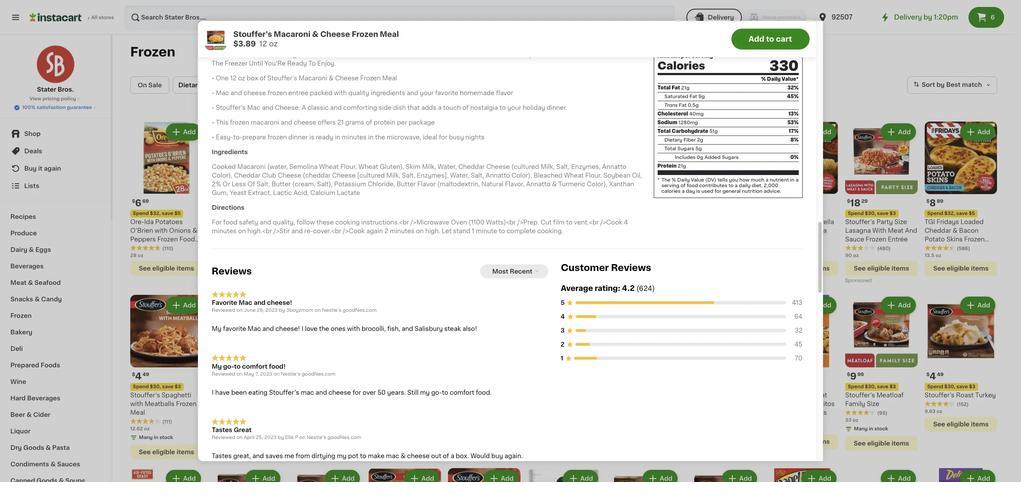 Task type: describe. For each thing, give the bounding box(es) containing it.
0 vertical spatial water,
[[438, 164, 457, 170]]

items for delimex white meat chicken corn taquitos frozen food snacks
[[812, 439, 830, 445]]

day
[[686, 189, 695, 194]]

cheese up alfredo
[[329, 389, 351, 395]]

in down comforting
[[368, 134, 374, 140]]

0 vertical spatial mac
[[301, 389, 314, 395]]

for inside for food safety and quality, follow these cooking instructions.<br />microwave oven (1100 watts)<br />prep. cut film to vent.<br />cook 4 minutes on high.<br />stir and re-cover.<br />cook again 2 minutes on high. let stand 1 minute to complete cooking.
[[212, 219, 222, 225]]

spend for stouffer's roast turkey
[[928, 384, 944, 389]]

see for tgi fridays loaded cheddar & bacon potato skins frozen snacks
[[934, 265, 946, 271]]

ore- inside 6 spend $32, save $5 ore-ida diced hash brown potatoes frozen food snacks
[[210, 219, 224, 225]]

1 vertical spatial offers
[[251, 43, 270, 49]]

mac down one
[[216, 90, 229, 96]]

in inside "* the % daily value (dv) tells you how much a nutrient in a serving of food contributes to a daily diet. 2,000 calories a day is used for general nutrition advice."
[[791, 178, 795, 182]]

on down diced
[[238, 228, 246, 234]]

0 horizontal spatial ready
[[287, 60, 307, 66]]

2 gluten-free vegan from the left
[[370, 189, 418, 194]]

frozen inside spend $30, save $3 stouffer's lasagna with meat & sauce frozen meal
[[492, 401, 513, 407]]

spend $30, save $3 for roast
[[928, 384, 976, 389]]

& inside bagel bites cheese & pepperoni mini pizza bagel frozen food snacks
[[589, 219, 594, 225]]

2 tgi fridays loaded cheddar & bacon potato skins frozen snacks from the left
[[925, 219, 985, 251]]

0 vertical spatial beverages
[[10, 263, 44, 269]]

macaroni inside the stouffer's macaroni & cheese frozen meal $3.89 12 oz
[[274, 31, 311, 38]]

contains
[[387, 43, 414, 49]]

and up macaroni
[[262, 105, 273, 111]]

cheddar up 13.5 oz
[[925, 228, 951, 234]]

a left day
[[682, 189, 685, 194]]

vegetable
[[210, 410, 241, 416]]

this up package
[[352, 34, 365, 40]]

3 49 from the left
[[937, 372, 944, 377]]

easy-
[[216, 134, 233, 140]]

great inside stouffer's macaroni & cheese frozen meal offers a quick, easy solution for lunch or dinner. this stouffer's frozen entree includes freshly made pasta in a real cheddar cheese sauce. this microwave meal is sure to satisfy every taste bud. this ready to bake frozen macaroni and cheese offers 21 grams of protein per package and contains no preservatives. stouffer's frozen meals are easy to prepare in the microwave or oven, making this frozen mac n cheese a great choice when you're short on time. keep stouffers macaroni and cheese in the freezer until you're ready to enjoy.
[[387, 52, 404, 58]]

cheddar inside stouffer's macaroni & cheese frozen meal offers a quick, easy solution for lunch or dinner. this stouffer's frozen entree includes freshly made pasta in a real cheddar cheese sauce. this microwave meal is sure to satisfy every taste bud. this ready to bake frozen macaroni and cheese offers 21 grams of protein per package and contains no preservatives. stouffer's frozen meals are easy to prepare in the microwave or oven, making this frozen mac n cheese a great choice when you're short on time. keep stouffers macaroni and cheese in the freezer until you're ready to enjoy.
[[277, 34, 304, 40]]

stouffer's up bud.
[[512, 26, 542, 32]]

for inside stouffer's macaroni & cheese frozen meal offers a quick, easy solution for lunch or dinner. this stouffer's frozen entree includes freshly made pasta in a real cheddar cheese sauce. this microwave meal is sure to satisfy every taste bud. this ready to bake frozen macaroni and cheese offers 21 grams of protein per package and contains no preservatives. stouffer's frozen meals are easy to prepare in the microwave or oven, making this frozen mac n cheese a great choice when you're short on time. keep stouffers macaroni and cheese in the freezer until you're ready to enjoy.
[[434, 26, 444, 32]]

shredded inside ore-ida extra crispy tater tots seasoned shredded food snacks frozen potatoes
[[607, 236, 637, 242]]

4 tgi from the left
[[925, 219, 935, 225]]

on left high.
[[416, 228, 424, 234]]

cheese down freshly
[[609, 52, 632, 58]]

2 vertical spatial per
[[397, 119, 407, 125]]

1 horizontal spatial for
[[439, 134, 448, 140]]

see eligible items for stouffer's party size lasagna with meat and sauce frozen entrée
[[854, 265, 909, 271]]

produce
[[10, 230, 37, 236]]

delivery by 1:20pm
[[894, 14, 958, 20]]

6 for 6 spend $32, save $5 ore-ida diced hash brown potatoes frozen food snacks
[[215, 198, 221, 208]]

snacks inside spend $32, save $5 ore-ida golden thick cut steak french fries fried food snacks frozen potatoes
[[403, 410, 425, 416]]

in right ready
[[335, 134, 340, 140]]

safety
[[239, 219, 258, 225]]

spend $32, save $5 for 6
[[133, 211, 181, 216]]

$3 for stouffer's meatloaf family size
[[890, 384, 896, 389]]

salt, down the skim
[[402, 172, 415, 178]]

cooked macaroni (water, semolina wheat flour, wheat gluten), skim milk, water, cheddar cheese (cultured milk, salt, enzymes, annatto color), cheddar club cheese (cheddar cheese [cultured milk, salt, enzymes], water, salt, annatto color), bleached wheat flour, soybean oil, 2% or less of salt, butter (cream, salt), potassium chloride, butter flavor (maltodextrin, natural flavor, annatto & turmeric color), xanthan gum, yeast extract, lactic acid, calcium lactate
[[212, 164, 642, 196]]

2 horizontal spatial milk,
[[541, 164, 555, 170]]

0 vertical spatial your
[[420, 90, 434, 96]]

macaroni down prepare
[[565, 52, 593, 58]]

pricing
[[42, 96, 60, 101]]

1 horizontal spatial 21
[[338, 119, 344, 125]]

0 vertical spatial 21g
[[682, 86, 690, 90]]

1 vertical spatial cheese!
[[276, 326, 300, 332]]

frozen inside "stouffer's macaroni & cheese frozen meal"
[[314, 228, 335, 234]]

cut inside for food safety and quality, follow these cooking instructions.<br />microwave oven (1100 watts)<br />prep. cut film to vent.<br />cook 4 minutes on high.<br />stir and re-cover.<br />cook again 2 minutes on high. let stand 1 minute to complete cooking.
[[541, 219, 552, 225]]

to down flavor
[[500, 105, 506, 111]]

spend for tgi fridays loaded cheddar & bacon potato skins frozen snacks
[[928, 211, 944, 216]]

6 spend $32, save $5 ore-ida diced hash brown potatoes frozen food snacks
[[210, 198, 280, 242]]

natural
[[482, 181, 504, 187]]

snacks inside ore-ida potatoes o'brien with onions & peppers frozen food snacks
[[130, 245, 152, 251]]

stouffer's up easy-
[[216, 105, 246, 111]]

to left bake
[[559, 34, 566, 40]]

49 for meatballs
[[143, 372, 149, 377]]

with inside stouffer's spaghetti with meatballs frozen meal
[[130, 401, 143, 407]]

1 horizontal spatial many in stock
[[218, 262, 253, 267]]

beer & cider link
[[5, 406, 106, 423]]

stouffer's up 9.63 oz
[[925, 392, 955, 398]]

mac inside favorite mac and cheese! reviewed on june 26, 2023 by 3boyzmom on nestle's goodnes.com
[[239, 300, 252, 306]]

the inside "* the % daily value (dv) tells you how much a nutrient in a serving of food contributes to a daily diet. 2,000 calories a day is used for general nutrition advice."
[[662, 178, 671, 182]]

spend $32, save $5 for 8
[[928, 211, 975, 216]]

0 horizontal spatial sugars
[[678, 146, 695, 151]]

(maltodextrin,
[[437, 181, 480, 187]]

a down quick,
[[381, 52, 385, 58]]

4 for stouffer's classics fettuccini alfredo
[[294, 372, 301, 381]]

beverages link
[[5, 258, 106, 274]]

again inside for food safety and quality, follow these cooking instructions.<br />microwave oven (1100 watts)<br />prep. cut film to vent.<br />cook 4 minutes on high.<br />stir and re-cover.<br />cook again 2 minutes on high. let stand 1 minute to complete cooking.
[[366, 228, 383, 234]]

in up the favorite in the left bottom of the page
[[233, 262, 238, 267]]

2 vertical spatial total
[[665, 146, 677, 151]]

cheese left sauce.
[[305, 34, 329, 40]]

salt, up bleached at the right of the page
[[556, 164, 570, 170]]

snacks & candy link
[[5, 291, 106, 307]]

0 vertical spatial annatto
[[602, 164, 627, 170]]

cheese up "freezer"
[[226, 43, 249, 49]]

40mg
[[690, 112, 704, 116]]

2 sticks from the left
[[766, 228, 785, 234]]

$ for stouffer's roast turkey
[[927, 372, 930, 377]]

mozzarella inside "product" group
[[484, 219, 516, 225]]

this down the grams
[[298, 52, 311, 58]]

on left june
[[237, 308, 243, 313]]

protein inside stouffer's macaroni & cheese frozen meal offers a quick, easy solution for lunch or dinner. this stouffer's frozen entree includes freshly made pasta in a real cheddar cheese sauce. this microwave meal is sure to satisfy every taste bud. this ready to bake frozen macaroni and cheese offers 21 grams of protein per package and contains no preservatives. stouffer's frozen meals are easy to prepare in the microwave or oven, making this frozen mac n cheese a great choice when you're short on time. keep stouffers macaroni and cheese in the freezer until you're ready to enjoy.
[[311, 43, 332, 49]]

pepperoni
[[528, 228, 559, 234]]

of inside stouffer's macaroni & cheese frozen meal offers a quick, easy solution for lunch or dinner. this stouffer's frozen entree includes freshly made pasta in a real cheddar cheese sauce. this microwave meal is sure to satisfy every taste bud. this ready to bake frozen macaroni and cheese offers 21 grams of protein per package and contains no preservatives. stouffer's frozen meals are easy to prepare in the microwave or oven, making this frozen mac n cheese a great choice when you're short on time. keep stouffers macaroni and cheese in the freezer until you're ready to enjoy.
[[301, 43, 309, 49]]

21 inside stouffer's macaroni & cheese frozen meal offers a quick, easy solution for lunch or dinner. this stouffer's frozen entree includes freshly made pasta in a real cheddar cheese sauce. this microwave meal is sure to satisfy every taste bud. this ready to bake frozen macaroni and cheese offers 21 grams of protein per package and contains no preservatives. stouffer's frozen meals are easy to prepare in the microwave or oven, making this frozen mac n cheese a great choice when you're short on time. keep stouffers macaroni and cheese in the freezer until you're ready to enjoy.
[[272, 43, 278, 49]]

cheese up natural
[[486, 164, 510, 170]]

snacks inside ore-ida shredded hash brown potatoes frozen food snacks
[[386, 236, 408, 242]]

years.
[[387, 389, 406, 395]]

spend inside 6 spend $32, save $5 ore-ida diced hash brown potatoes frozen food snacks
[[212, 211, 228, 216]]

reviewed inside tastes great reviewed on april 25, 2023 by elle p on nestle's goodnes.com
[[212, 435, 235, 440]]

food.
[[476, 389, 492, 395]]

for inside "* the % daily value (dv) tells you how much a nutrient in a serving of food contributes to a daily diet. 2,000 calories a day is used for general nutrition advice."
[[715, 189, 722, 194]]

cheese inside "stouffer's macaroni & cheese frozen meal"
[[289, 228, 313, 234]]

lactic
[[273, 190, 292, 196]]

vegan for ore-ida diced hash brown potatoes frozen food snacks
[[244, 189, 259, 194]]

to down bake
[[572, 43, 579, 49]]

(21)
[[242, 420, 251, 424]]

frozen inside stouffer's party size lasagna with meat and sauce frozen entrée
[[866, 236, 887, 242]]

bibigo(tm)
[[210, 392, 243, 398]]

food inside for food safety and quality, follow these cooking instructions.<br />microwave oven (1100 watts)<br />prep. cut film to vent.<br />cook 4 minutes on high.<br />stir and re-cover.<br />cook again 2 minutes on high. let stand 1 minute to complete cooking.
[[223, 219, 238, 225]]

cheddar up (maltodextrin,
[[458, 164, 485, 170]]

macaroni up packed
[[299, 75, 327, 81]]

0 vertical spatial favorite
[[435, 90, 458, 96]]

$32, inside 6 spend $32, save $5 ore-ida diced hash brown potatoes frozen food snacks
[[229, 211, 240, 216]]

see eligible items for stouffer's classics fettuccini alfredo
[[298, 430, 353, 436]]

instacart logo image
[[30, 12, 82, 23]]

to up preservatives.
[[440, 34, 447, 40]]

see eligible items for ore-ida potatoes o'brien with onions & peppers frozen food snacks
[[139, 265, 194, 271]]

8 for bibigo(tm)
[[215, 372, 221, 381]]

cheese:
[[275, 105, 300, 111]]

preservatives.
[[426, 43, 469, 49]]

salt, up extract, at left
[[257, 181, 270, 187]]

gluten-free vegan for ore-ida diced hash brown potatoes frozen food snacks
[[211, 189, 259, 194]]

0 vertical spatial microwave
[[367, 34, 400, 40]]

330
[[770, 59, 799, 73]]

frozen for cheese
[[268, 90, 287, 96]]

2 marinara from the left
[[801, 228, 827, 234]]

• for • mac and cheese frozen entree packed with quality ingredients and your favorite homemade flavor
[[212, 90, 214, 96]]

enjoy.
[[317, 60, 336, 66]]

and down "freezer"
[[231, 90, 242, 96]]

mac up macaroni
[[247, 105, 260, 111]]

dietary
[[665, 138, 683, 142]]

a right "adds"
[[438, 105, 442, 111]]

potatoes inside 6 spend $32, save $5 ore-ida diced hash brown potatoes frozen food snacks
[[231, 228, 258, 234]]

cheese up the grams
[[280, 26, 303, 32]]

0 vertical spatial %
[[762, 77, 766, 82]]

& inside stouffer's macaroni & cheese frozen meal offers a quick, easy solution for lunch or dinner. this stouffer's frozen entree includes freshly made pasta in a real cheddar cheese sauce. this microwave meal is sure to satisfy every taste bud. this ready to bake frozen macaroni and cheese offers 21 grams of protein per package and contains no preservatives. stouffer's frozen meals are easy to prepare in the microwave or oven, making this frozen mac n cheese a great choice when you're short on time. keep stouffers macaroni and cheese in the freezer until you're ready to enjoy.
[[273, 26, 278, 32]]

real
[[262, 34, 276, 40]]

tgi fridays mozzarella sticks with marinara sauce inside "product" group
[[448, 219, 516, 242]]

stock for 4
[[159, 435, 173, 440]]

fried
[[369, 410, 384, 416]]

product group containing tgi fridays loaded cheddar & bacon potato skins frozen snacks
[[687, 122, 759, 285]]

oz for 9.63 oz
[[937, 409, 943, 414]]

prepare
[[242, 134, 266, 140]]

spend for stouffer's meatloaf family size
[[848, 384, 864, 389]]

$ 8 89 for tgi
[[927, 198, 944, 208]]

lunch
[[445, 26, 464, 32]]

items for tgi fridays mozzarella sticks with marinara sauce
[[812, 265, 830, 271]]

gluten- for ore-ida extra crispy tater tots seasoned shredded food snacks frozen potatoes
[[608, 189, 627, 194]]

and down quick,
[[373, 43, 385, 49]]

0 vertical spatial or
[[466, 26, 473, 32]]

bacon inside "product" group
[[721, 228, 741, 234]]

1 horizontal spatial you're
[[448, 52, 469, 58]]

and left re-
[[291, 228, 303, 234]]

quick,
[[370, 26, 389, 32]]

cheese up "potassium"
[[332, 172, 356, 178]]

ida inside spend $32, save $5 ore-ida golden thick cut steak french fries fried food snacks frozen potatoes
[[383, 392, 392, 398]]

and up alfredo
[[316, 389, 327, 395]]

snacks inside bagel bites cheese & pepperoni mini pizza bagel frozen food snacks
[[528, 245, 550, 251]]

0 horizontal spatial wheat
[[319, 164, 339, 170]]

a left the box.
[[451, 453, 454, 459]]

0 horizontal spatial 6
[[135, 198, 141, 208]]

1 horizontal spatial milk,
[[422, 164, 436, 170]]

cheese! inside favorite mac and cheese! reviewed on june 26, 2023 by 3boyzmom on nestle's goodnes.com
[[267, 300, 292, 306]]

tastes for tastes great, and saves me from dirtying my pot to make mac & cheese out of a box. would buy again.
[[212, 453, 232, 459]]

1 horizontal spatial daily
[[768, 77, 781, 82]]

this up the meals
[[523, 34, 536, 40]]

fettuccini
[[289, 401, 320, 407]]

2 bacon from the left
[[959, 228, 979, 234]]

size inside stouffer's party size lasagna with meat and sauce frozen entrée
[[895, 219, 907, 225]]

1 horizontal spatial reviews
[[611, 263, 651, 272]]

gum,
[[212, 190, 228, 196]]

macaroni down freshly
[[606, 34, 634, 40]]

directions
[[212, 205, 245, 211]]

1 vertical spatial 21g
[[678, 164, 686, 169]]

spend $30, save $3 for party
[[848, 211, 896, 216]]

golden
[[394, 392, 416, 398]]

oz for 33 oz
[[853, 418, 859, 423]]

to right thick
[[442, 389, 448, 395]]

0 horizontal spatial for
[[353, 389, 361, 395]]

[cultured
[[357, 172, 385, 178]]

a right nutrient at right top
[[796, 178, 799, 182]]

cheddar up less
[[234, 172, 261, 178]]

out
[[431, 453, 441, 459]]

service type group
[[686, 9, 808, 26]]

on inside button
[[138, 82, 147, 88]]

by inside tastes great reviewed on april 25, 2023 by elle p on nestle's goodnes.com
[[278, 435, 284, 440]]

when
[[429, 52, 446, 58]]

love
[[305, 326, 318, 332]]

saturated fat 9g
[[665, 94, 705, 99]]

frozen inside ore-ida extra crispy tater tots seasoned shredded food snacks frozen potatoes
[[607, 245, 628, 251]]

party
[[877, 219, 893, 225]]

1 horizontal spatial color),
[[512, 172, 532, 178]]

25,
[[256, 435, 263, 440]]

1 vertical spatial comfort
[[450, 389, 475, 395]]

0 horizontal spatial the
[[212, 60, 223, 66]]

food inside ore-ida shredded hash brown potatoes frozen food snacks
[[369, 236, 384, 242]]

per
[[334, 43, 344, 49]]

my for my favorite mac and cheese! i love the ones with brocolli, fish, and salisbury steak also!
[[212, 326, 222, 332]]

on left april
[[237, 435, 243, 440]]

stouffer's meatloaf family size
[[846, 392, 904, 407]]

frozen inside bagel bites cheese & pepperoni mini pizza bagel frozen food snacks
[[547, 236, 567, 242]]

1 vertical spatial or
[[246, 52, 254, 58]]

1 vertical spatial includes
[[675, 155, 696, 160]]

2 free from the left
[[388, 189, 399, 194]]

frozen link
[[5, 307, 106, 324]]

a left quick,
[[364, 26, 368, 32]]

0 vertical spatial i
[[302, 326, 303, 332]]

1 inside for food safety and quality, follow these cooking instructions.<br />microwave oven (1100 watts)<br />prep. cut film to vent.<br />cook 4 minutes on high.<br />stir and re-cover.<br />cook again 2 minutes on high. let stand 1 minute to complete cooking.
[[472, 228, 475, 234]]

1 tgi fridays loaded cheddar & bacon potato skins frozen snacks from the left
[[687, 219, 747, 251]]

by inside delivery by 1:20pm link
[[924, 14, 933, 20]]

to left enjoy.
[[309, 60, 316, 66]]

$6.69 element
[[607, 198, 680, 209]]

2 loaded from the left
[[961, 219, 984, 225]]

1 horizontal spatial go-
[[431, 389, 442, 395]]

eligible for stouffer's meatloaf family size
[[868, 440, 890, 446]]

potatoes inside ore-ida shredded hash brown potatoes frozen food snacks
[[390, 228, 417, 234]]

& inside bibigo(tm) bibigo® mini wontons pork & vegetable dumplings
[[268, 401, 273, 407]]

oz for 13.5 oz
[[936, 253, 942, 258]]

1 fridays from the left
[[460, 219, 483, 225]]

seasoned
[[638, 228, 669, 234]]

2 inside for food safety and quality, follow these cooking instructions.<br />microwave oven (1100 watts)<br />prep. cut film to vent.<br />cook 4 minutes on high.<br />stir and re-cover.<br />cook again 2 minutes on high. let stand 1 minute to complete cooking.
[[385, 228, 388, 234]]

my go-to comfort food! reviewed on may 7, 2023 on nestle's goodnes.com
[[212, 363, 336, 376]]

meal inside stouffer's spaghetti with meatballs frozen meal
[[130, 410, 145, 416]]

x
[[218, 426, 220, 431]]

all stores
[[91, 15, 114, 20]]

$3 for stouffer's roast turkey
[[969, 384, 976, 389]]

0 vertical spatial serving
[[692, 53, 714, 58]]

1 vertical spatial favorite
[[223, 326, 246, 332]]

container
[[704, 31, 735, 37]]

add inside button
[[749, 36, 765, 43]]

cut inside spend $32, save $5 ore-ida golden thick cut steak french fries fried food snacks frozen potatoes
[[369, 401, 380, 407]]

meal inside "stouffer's macaroni & cheese frozen meal"
[[336, 228, 351, 234]]

0 vertical spatial stock
[[239, 262, 253, 267]]

sauce inside stouffer's party size lasagna with meat and sauce frozen entrée
[[846, 236, 865, 242]]

1 vertical spatial the
[[319, 326, 329, 332]]

see for stouffer's spaghetti with meatballs frozen meal
[[139, 449, 151, 455]]

oz right 24
[[229, 426, 235, 431]]

snacks inside ore-ida extra crispy tater tots seasoned shredded food snacks frozen potatoes
[[656, 236, 678, 242]]

eligible for stouffer's party size lasagna with meat and sauce frozen entrée
[[868, 265, 890, 271]]

(cheddar
[[303, 172, 331, 178]]

see eligible items button for tgi fridays loaded cheddar & bacon potato skins frozen snacks
[[925, 261, 998, 276]]

and up high.<br
[[260, 219, 271, 225]]

eligible for stouffer's spaghetti with meatballs frozen meal
[[152, 449, 175, 455]]

no
[[416, 43, 425, 49]]

1 vertical spatial frozen
[[230, 119, 249, 125]]

see for tgi fridays mozzarella sticks with marinara sauce
[[775, 265, 787, 271]]

package
[[409, 119, 435, 125]]

1 horizontal spatial protein
[[658, 164, 677, 169]]

2 butter from the left
[[397, 181, 416, 187]]

food inside "* the % daily value (dv) tells you how much a nutrient in a serving of food contributes to a daily diet. 2,000 calories a day is used for general nutrition advice."
[[687, 183, 698, 188]]

cheese down package
[[356, 52, 379, 58]]

1 horizontal spatial the
[[613, 43, 625, 49]]

see eligible items button for delimex white meat chicken corn taquitos frozen food snacks
[[766, 434, 839, 449]]

minute
[[476, 228, 497, 234]]

stouffer's
[[269, 389, 299, 395]]

2 (350) from the left
[[798, 246, 811, 251]]

cheese inside the stouffer's macaroni & cheese frozen meal $3.89 12 oz
[[321, 31, 350, 38]]

1 vertical spatial 2
[[561, 341, 565, 347]]

is inside "* the % daily value (dv) tells you how much a nutrient in a serving of food contributes to a daily diet. 2,000 calories a day is used for general nutrition advice."
[[697, 189, 701, 194]]

recipes link
[[5, 208, 106, 225]]

53%
[[788, 120, 799, 125]]

total for saturated fat 9g
[[658, 86, 671, 90]]

1 horizontal spatial the
[[375, 134, 385, 140]]

this up easy-
[[216, 119, 229, 125]]

see eligible items for delimex white meat chicken corn taquitos frozen food snacks
[[775, 439, 830, 445]]

product group containing tgi fridays mozzarella sticks with marinara sauce
[[448, 122, 521, 276]]

1 vertical spatial annatto
[[486, 172, 510, 178]]

$5 inside 6 spend $32, save $5 ore-ida diced hash brown potatoes frozen food snacks
[[254, 211, 260, 216]]

bibigo®
[[245, 392, 271, 398]]

hash inside ore-ida shredded hash brown potatoes frozen food snacks
[[425, 219, 441, 225]]

fat for saturated
[[690, 94, 698, 99]]

1 horizontal spatial wheat
[[359, 164, 378, 170]]

frozen inside 6 spend $32, save $5 ore-ida diced hash brown potatoes frozen food snacks
[[260, 228, 280, 234]]

1 horizontal spatial per
[[682, 53, 691, 58]]

extra
[[632, 219, 648, 225]]

amount per serving
[[658, 53, 714, 58]]

cheese up dinner
[[294, 119, 316, 125]]

dinner.
[[475, 26, 496, 32]]

stores
[[99, 15, 114, 20]]

to right pot
[[360, 453, 366, 459]]

cheese left out
[[407, 453, 430, 459]]

loaded inside "product" group
[[723, 219, 746, 225]]

ida for tater
[[621, 219, 631, 225]]

1 bagel from the top
[[528, 219, 545, 225]]

1 horizontal spatial ready
[[537, 34, 557, 40]]

value
[[691, 178, 705, 182]]

89 for tgi
[[937, 199, 944, 204]]

0 vertical spatial flour,
[[341, 164, 357, 170]]

save for stouffer's spaghetti with meatballs frozen meal
[[162, 384, 174, 389]]

2023 inside favorite mac and cheese! reviewed on june 26, 2023 by 3boyzmom on nestle's goodnes.com
[[266, 308, 278, 313]]

and up offers
[[330, 105, 342, 111]]

0 horizontal spatial reviews
[[212, 267, 252, 276]]

buy
[[492, 453, 503, 459]]

oz left box
[[238, 75, 245, 81]]

1 horizontal spatial sugars
[[722, 155, 739, 160]]

fat for total
[[672, 86, 681, 90]]

food inside bagel bites cheese & pepperoni mini pizza bagel frozen food snacks
[[569, 236, 584, 242]]

1 vertical spatial you're
[[265, 60, 286, 66]]

meal inside spend $30, save $3 stouffer's lasagna with meat & sauce frozen meal
[[448, 410, 463, 416]]

stouffer's up entree
[[268, 75, 297, 81]]

and left saves
[[253, 453, 264, 459]]

stouffer's up made
[[212, 26, 242, 32]]

and up that
[[407, 90, 418, 96]]

oz for 28 oz
[[138, 253, 143, 258]]

see eligible items button for stouffer's meatloaf family size
[[846, 436, 918, 451]]

$ for ore-ida potatoes o'brien with onions & peppers frozen food snacks
[[132, 199, 135, 204]]

stouffer's inside stouffer's party size lasagna with meat and sauce frozen entrée
[[846, 219, 875, 225]]

yeast
[[230, 190, 247, 196]]

1 vertical spatial 1
[[561, 355, 564, 361]]

buy it again
[[24, 165, 61, 172]]

touch
[[443, 105, 461, 111]]

brown inside 6 spend $32, save $5 ore-ida diced hash brown potatoes frozen food snacks
[[210, 228, 229, 234]]

total sugars 5g
[[665, 146, 702, 151]]

of inside cooked macaroni (water, semolina wheat flour, wheat gluten), skim milk, water, cheddar cheese (cultured milk, salt, enzymes, annatto color), cheddar club cheese (cheddar cheese [cultured milk, salt, enzymes], water, salt, annatto color), bleached wheat flour, soybean oil, 2% or less of salt, butter (cream, salt), potassium chloride, butter flavor (maltodextrin, natural flavor, annatto & turmeric color), xanthan gum, yeast extract, lactic acid, calcium lactate
[[248, 181, 255, 187]]

$3 for stouffer's classics fettuccini alfredo
[[334, 384, 340, 389]]

2 $8.89 element from the left
[[766, 198, 839, 209]]

1 vertical spatial i
[[212, 389, 214, 395]]

ore- for ore-ida potatoes o'brien with onions & peppers frozen food snacks
[[130, 219, 144, 225]]

deals link
[[5, 142, 106, 160]]

saturated
[[665, 94, 689, 99]]

cheese down (water,
[[278, 172, 301, 178]]

wine
[[10, 379, 26, 385]]

33 oz
[[846, 418, 859, 423]]

• for • stouffer's mac and cheese: a classic and comforting side dish that adds a touch of nostalgia to your holiday dinner.
[[212, 105, 214, 111]]

dry
[[10, 445, 22, 451]]

& inside spend $30, save $3 stouffer's lasagna with meat & sauce frozen meal
[[465, 401, 470, 407]]

bakery
[[10, 329, 32, 335]]

eggs
[[35, 247, 51, 253]]

a left real
[[256, 34, 261, 40]]

my favorite mac and cheese! i love the ones with brocolli, fish, and salisbury steak also!
[[212, 326, 477, 332]]

0 vertical spatial easy
[[391, 26, 406, 32]]

and down prepare
[[595, 52, 607, 58]]

$ 4 49 for stouffer's classics fettuccini alfredo
[[291, 372, 308, 381]]

busy
[[449, 134, 464, 140]]

cheese up quality
[[335, 75, 359, 81]]

meat up the 'snacks & candy'
[[10, 280, 27, 286]]

product group containing ore-ida golden thick cut steak french fries fried food snacks frozen potatoes
[[369, 295, 441, 459]]

and right fish, at the bottom of page
[[402, 326, 413, 332]]

freshly
[[615, 26, 637, 32]]

see for ore-ida potatoes o'brien with onions & peppers frozen food snacks
[[139, 265, 151, 271]]

adds
[[421, 105, 437, 111]]

$30, inside spend $30, save $3 stouffer's lasagna with meat & sauce frozen meal
[[468, 384, 479, 389]]

and down 26,
[[262, 326, 274, 332]]

& inside ore-ida potatoes o'brien with onions & peppers frozen food snacks
[[192, 228, 197, 234]]

bagel bites cheese & pepperoni mini pizza bagel frozen food snacks
[[528, 219, 594, 251]]

2 potato from the left
[[925, 236, 945, 242]]

to down watts)<br
[[499, 228, 505, 234]]

product group containing bagel bites cheese & pepperoni mini pizza bagel frozen food snacks
[[528, 122, 600, 276]]

save for stouffer's roast turkey
[[957, 384, 968, 389]]

gluten- for ore-ida diced hash brown potatoes frozen food snacks
[[211, 189, 229, 194]]

$ for stouffer's party size lasagna with meat and sauce frozen entrée
[[847, 199, 850, 204]]

stouffer's inside "stouffer's macaroni & cheese frozen meal"
[[289, 219, 319, 225]]

and inside favorite mac and cheese! reviewed on june 26, 2023 by 3boyzmom on nestle's goodnes.com
[[254, 300, 266, 306]]

meals
[[524, 43, 542, 49]]

1 $8.89 element from the left
[[687, 198, 759, 209]]

and down cheese:
[[281, 119, 292, 125]]

eligible for tgi fridays loaded cheddar & bacon potato skins frozen snacks
[[947, 265, 970, 271]]

% inside "* the % daily value (dv) tells you how much a nutrient in a serving of food contributes to a daily diet. 2,000 calories a day is used for general nutrition advice."
[[672, 178, 676, 182]]

0 horizontal spatial microwave
[[212, 52, 245, 58]]

by inside favorite mac and cheese! reviewed on june 26, 2023 by 3boyzmom on nestle's goodnes.com
[[279, 308, 285, 313]]

$30, for stouffer's classics fettuccini alfredo
[[309, 384, 320, 389]]

ida for brown
[[383, 219, 392, 225]]

1 vertical spatial 12
[[230, 75, 237, 81]]

0 horizontal spatial />cook
[[343, 228, 365, 234]]

• for • one 12 oz box of stouffer's macaroni & cheese frozen meal
[[212, 75, 214, 81]]

a down the you
[[735, 183, 738, 188]]

see eligible items for bibigo(tm) bibigo® mini wontons pork & vegetable dumplings
[[218, 439, 274, 445]]

condiments
[[10, 461, 49, 467]]

food inside ore-ida potatoes o'brien with onions & peppers frozen food snacks
[[179, 236, 195, 242]]

hash inside 6 spend $32, save $5 ore-ida diced hash brown potatoes frozen food snacks
[[254, 219, 270, 225]]

0 vertical spatial many
[[218, 262, 232, 267]]

100% satisfaction guarantee
[[22, 105, 92, 110]]

stouffer's down every
[[471, 43, 501, 49]]

2 vertical spatial in
[[634, 52, 639, 58]]

total for dietary fiber 2g
[[658, 129, 671, 134]]

1 horizontal spatial my
[[420, 389, 430, 395]]

in down meatballs
[[154, 435, 158, 440]]

with inside ore-ida potatoes o'brien with onions & peppers frozen food snacks
[[155, 228, 168, 234]]

cheese down box
[[244, 90, 266, 96]]

delivery for delivery by 1:20pm
[[894, 14, 922, 20]]

of right box
[[260, 75, 266, 81]]

1 vertical spatial beverages
[[27, 395, 60, 401]]

stouffer's roast turkey
[[925, 392, 996, 398]]

hard beverages
[[10, 395, 60, 401]]

17%
[[789, 129, 799, 134]]

bleached
[[534, 172, 563, 178]]

4 down 5
[[561, 314, 565, 320]]

salt, up natural
[[471, 172, 484, 178]]

a left classic
[[302, 105, 306, 111]]

nestle's for tastes great
[[307, 435, 326, 440]]

see for stouffer's classics fettuccini alfredo
[[298, 430, 310, 436]]

0 vertical spatial again
[[44, 165, 61, 172]]

1 vertical spatial in
[[606, 43, 612, 49]]

sponsored badge image
[[846, 278, 872, 283]]

0 horizontal spatial milk,
[[387, 172, 401, 178]]

2 horizontal spatial wheat
[[564, 172, 584, 178]]

sodium
[[658, 120, 678, 125]]

1 vertical spatial your
[[508, 105, 521, 111]]

see for bibigo(tm) bibigo® mini wontons pork & vegetable dumplings
[[218, 439, 230, 445]]

june
[[244, 308, 256, 313]]

0 horizontal spatial in
[[249, 34, 255, 40]]

$3 for stouffer's spaghetti with meatballs frozen meal
[[175, 384, 181, 389]]

a up the 2,000
[[766, 178, 769, 182]]

keep
[[518, 52, 533, 58]]

diced
[[235, 219, 253, 225]]

0 horizontal spatial my
[[337, 453, 347, 459]]

frozen inside stouffer's spaghetti with meatballs frozen meal
[[176, 401, 197, 407]]



Task type: vqa. For each thing, say whether or not it's contained in the screenshot.


Task type: locate. For each thing, give the bounding box(es) containing it.
goodnes.com inside my go-to comfort food! reviewed on may 7, 2023 on nestle's goodnes.com
[[302, 372, 336, 376]]

1 horizontal spatial mac
[[386, 453, 399, 459]]

2 $ 4 49 from the left
[[291, 372, 308, 381]]

in right nutrient at right top
[[791, 178, 795, 182]]

1 vertical spatial water,
[[450, 172, 469, 178]]

$ inside the $ 9 99
[[847, 372, 850, 377]]

size inside stouffer's meatloaf family size
[[867, 401, 880, 407]]

eligible for ore-ida potatoes o'brien with onions & peppers frozen food snacks
[[152, 265, 175, 271]]

tastes inside tastes great reviewed on april 25, 2023 by elle p on nestle's goodnes.com
[[212, 427, 232, 433]]

2 vertical spatial frozen
[[268, 134, 287, 140]]

color), down (cultured
[[512, 172, 532, 178]]

% left value* on the top right of page
[[762, 77, 766, 82]]

0 horizontal spatial minutes
[[212, 228, 237, 234]]

8%
[[791, 138, 799, 142]]

1 horizontal spatial (350)
[[798, 246, 811, 251]]

your down flavor
[[508, 105, 521, 111]]

0 horizontal spatial is
[[309, 134, 314, 140]]

spend $30, save $3 up stouffer's classics fettuccini alfredo on the left bottom of page
[[292, 384, 340, 389]]

1 horizontal spatial offers
[[343, 26, 363, 32]]

on right 3boyzmom
[[315, 308, 321, 313]]

water,
[[438, 164, 457, 170], [450, 172, 469, 178]]

nestle's inside my go-to comfort food! reviewed on may 7, 2023 on nestle's goodnes.com
[[281, 372, 301, 376]]

2 vertical spatial fat
[[679, 103, 687, 108]]

cheese up "per" on the left
[[321, 31, 350, 38]]

1 vertical spatial daily
[[678, 178, 690, 182]]

3 vegan from the left
[[641, 189, 657, 194]]

0 horizontal spatial your
[[420, 90, 434, 96]]

2 horizontal spatial in
[[634, 52, 639, 58]]

loaded
[[723, 219, 746, 225], [961, 219, 984, 225]]

& inside the stouffer's macaroni & cheese frozen meal $3.89 12 oz
[[312, 31, 319, 38]]

$ 8 89 for bibigo(tm)
[[211, 372, 228, 381]]

0 vertical spatial 2
[[385, 228, 388, 234]]

turkey
[[976, 392, 996, 398]]

the right * at the top right of the page
[[662, 178, 671, 182]]

33
[[846, 418, 852, 423]]

of right out
[[443, 453, 449, 459]]

1 down 3
[[561, 355, 564, 361]]

12.62 oz
[[130, 426, 150, 431]]

stouffer's classics fettuccini alfredo
[[289, 392, 352, 407]]

frozen inside the stouffer's macaroni & cheese frozen meal $3.89 12 oz
[[352, 31, 379, 38]]

fat left 9g
[[690, 94, 698, 99]]

1 vertical spatial />cook
[[343, 228, 365, 234]]

cheddar inside "product" group
[[687, 228, 713, 234]]

lasagna inside spend $30, save $3 stouffer's lasagna with meat & sauce frozen meal
[[480, 392, 505, 398]]

1 gluten- from the left
[[211, 189, 229, 194]]

see eligible items button for stouffer's roast turkey
[[925, 417, 998, 432]]

brown down instructions.<br
[[369, 228, 388, 234]]

0 vertical spatial offers
[[343, 26, 363, 32]]

6 inside 6 spend $32, save $5 ore-ida diced hash brown potatoes frozen food snacks
[[215, 198, 221, 208]]

with inside spend $30, save $3 stouffer's lasagna with meat & sauce frozen meal
[[507, 392, 521, 398]]

snacks inside delimex white meat chicken corn taquitos frozen food snacks
[[805, 410, 827, 416]]

meat right fries
[[448, 401, 464, 407]]

fat for trans
[[679, 103, 687, 108]]

stock down (95)
[[875, 426, 888, 431]]

and down made
[[212, 43, 224, 49]]

mac down "per" on the left
[[335, 52, 348, 58]]

mac inside stouffer's macaroni & cheese frozen meal offers a quick, easy solution for lunch or dinner. this stouffer's frozen entree includes freshly made pasta in a real cheddar cheese sauce. this microwave meal is sure to satisfy every taste bud. this ready to bake frozen macaroni and cheese offers 21 grams of protein per package and contains no preservatives. stouffer's frozen meals are easy to prepare in the microwave or oven, making this frozen mac n cheese a great choice when you're short on time. keep stouffers macaroni and cheese in the freezer until you're ready to enjoy.
[[335, 52, 348, 58]]

2 brown from the left
[[369, 228, 388, 234]]

0 vertical spatial per
[[692, 31, 703, 37]]

spend for stouffer's spaghetti with meatballs frozen meal
[[133, 384, 149, 389]]

oven,
[[255, 52, 273, 58]]

meat inside spend $30, save $3 stouffer's lasagna with meat & sauce frozen meal
[[448, 401, 464, 407]]

(624)
[[637, 285, 655, 292]]

fridays up 13.5 oz
[[937, 219, 959, 225]]

1 horizontal spatial in
[[606, 43, 612, 49]]

1 horizontal spatial serving
[[692, 53, 714, 58]]

1 vegan from the left
[[244, 189, 259, 194]]

spend $30, save $3 for classics
[[292, 384, 340, 389]]

0 vertical spatial lasagna
[[846, 228, 871, 234]]

2 vertical spatial 12
[[289, 245, 294, 249]]

$ 8 89
[[927, 198, 944, 208], [211, 372, 228, 381]]

candy
[[41, 296, 62, 302]]

4 for stouffer's roast turkey
[[930, 372, 936, 381]]

items for ore-ida extra crispy tater tots seasoned shredded food snacks frozen potatoes
[[653, 265, 671, 271]]

0 horizontal spatial pasta
[[52, 445, 70, 451]]

cooking.
[[537, 228, 563, 234]]

3 free from the left
[[627, 189, 638, 194]]

2 horizontal spatial minutes
[[390, 228, 415, 234]]

the down protein
[[375, 134, 385, 140]]

(water,
[[267, 164, 288, 170]]

stouffer's inside the stouffer's macaroni & cheese frozen meal $3.89 12 oz
[[234, 31, 272, 38]]

1 vertical spatial mac
[[386, 453, 399, 459]]

go- up $18,
[[223, 363, 234, 369]]

eligible for bibigo(tm) bibigo® mini wontons pork & vegetable dumplings
[[232, 439, 255, 445]]

pasta up condiments & sauces link on the bottom of the page
[[52, 445, 70, 451]]

3 fridays from the left
[[778, 219, 800, 225]]

/>cook up the tater
[[601, 219, 623, 225]]

spend for stouffer's party size lasagna with meat and sauce frozen entrée
[[848, 211, 864, 216]]

8 for tgi
[[930, 198, 936, 208]]

2 vertical spatial for
[[353, 389, 361, 395]]

0 vertical spatial great
[[387, 52, 404, 58]]

(586) inside "product" group
[[719, 246, 732, 251]]

gluten- down xanthan
[[608, 189, 627, 194]]

$30, for stouffer's meatloaf family size
[[865, 384, 876, 389]]

1 tgi fridays mozzarella sticks with marinara sauce from the left
[[448, 219, 516, 242]]

1 vertical spatial bagel
[[528, 236, 545, 242]]

your up "adds"
[[420, 90, 434, 96]]

1 skins from the left
[[708, 236, 725, 242]]

save for stouffer's party size lasagna with meat and sauce frozen entrée
[[877, 211, 889, 216]]

protein
[[311, 43, 332, 49], [658, 164, 677, 169]]

tastes left great,
[[212, 453, 232, 459]]

69
[[142, 199, 149, 204]]

• for • easy-to-prepare frozen dinner is ready in minutes in the microwave, ideal for busy nights
[[212, 134, 214, 140]]

skim
[[406, 164, 421, 170]]

2 down instructions.<br
[[385, 228, 388, 234]]

$8.89 element
[[687, 198, 759, 209], [766, 198, 839, 209]]

delivery up container
[[708, 14, 734, 20]]

favorite
[[435, 90, 458, 96], [223, 326, 246, 332]]

my inside my go-to comfort food! reviewed on may 7, 2023 on nestle's goodnes.com
[[212, 363, 222, 369]]

wontons
[[224, 401, 251, 407]]

color),
[[212, 172, 233, 178], [512, 172, 532, 178], [587, 181, 608, 187]]

tgi down day
[[687, 219, 697, 225]]

1 horizontal spatial />cook
[[601, 219, 623, 225]]

1 sticks from the left
[[448, 228, 467, 234]]

deli
[[10, 346, 23, 352]]

free
[[229, 189, 240, 194], [388, 189, 399, 194], [627, 189, 638, 194]]

0 horizontal spatial mac
[[301, 389, 314, 395]]

comforting
[[343, 105, 377, 111]]

protein
[[374, 119, 396, 125]]

1 bacon from the left
[[721, 228, 741, 234]]

frozen up to-
[[230, 119, 249, 125]]

of inside "* the % daily value (dv) tells you how much a nutrient in a serving of food contributes to a daily diet. 2,000 calories a day is used for general nutrition advice."
[[681, 183, 686, 188]]

to inside "* the % daily value (dv) tells you how much a nutrient in a serving of food contributes to a daily diet. 2,000 calories a day is used for general nutrition advice."
[[729, 183, 734, 188]]

2 skins from the left
[[947, 236, 963, 242]]

one
[[216, 75, 229, 81]]

again right it
[[44, 165, 61, 172]]

3 gluten-free vegan from the left
[[608, 189, 657, 194]]

$7.79 element
[[766, 371, 839, 382]]

save for stouffer's meatloaf family size
[[877, 384, 889, 389]]

8
[[930, 198, 936, 208], [215, 372, 221, 381]]

oz right 9.63
[[937, 409, 943, 414]]

2 tastes from the top
[[212, 453, 232, 459]]

daily inside "* the % daily value (dv) tells you how much a nutrient in a serving of food contributes to a daily diet. 2,000 calories a day is used for general nutrition advice."
[[678, 178, 690, 182]]

0 horizontal spatial favorite
[[223, 326, 246, 332]]

ore- inside ore-ida shredded hash brown potatoes frozen food snacks
[[369, 219, 383, 225]]

see eligible items for stouffer's roast turkey
[[934, 421, 989, 427]]

1 mozzarella from the left
[[484, 219, 516, 225]]

meatloaf
[[877, 392, 904, 398]]

annatto up soybean
[[602, 164, 627, 170]]

0 horizontal spatial %
[[672, 178, 676, 182]]

/>cook
[[601, 219, 623, 225], [343, 228, 365, 234]]

2 mozzarella from the left
[[802, 219, 834, 225]]

49 up stouffer's roast turkey
[[937, 372, 944, 377]]

extract,
[[248, 190, 272, 196]]

1 potato from the left
[[687, 236, 707, 242]]

1 horizontal spatial 8
[[930, 198, 936, 208]]

stouffer's macaroni & cheese frozen meal offers a quick, easy solution for lunch or dinner. this stouffer's frozen entree includes freshly made pasta in a real cheddar cheese sauce. this microwave meal is sure to satisfy every taste bud. this ready to bake frozen macaroni and cheese offers 21 grams of protein per package and contains no preservatives. stouffer's frozen meals are easy to prepare in the microwave or oven, making this frozen mac n cheese a great choice when you're short on time. keep stouffers macaroni and cheese in the freezer until you're ready to enjoy.
[[212, 26, 639, 66]]

on down food!
[[274, 372, 280, 376]]

1 • from the top
[[212, 75, 214, 81]]

save for stouffer's classics fettuccini alfredo
[[321, 384, 332, 389]]

meat inside delimex white meat chicken corn taquitos frozen food snacks
[[812, 392, 827, 398]]

21
[[272, 43, 278, 49], [338, 119, 344, 125]]

potatoes inside ore-ida extra crispy tater tots seasoned shredded food snacks frozen potatoes
[[629, 245, 657, 251]]

serving inside "* the % daily value (dv) tells you how much a nutrient in a serving of food contributes to a daily diet. 2,000 calories a day is used for general nutrition advice."
[[662, 183, 680, 188]]

great down the (21)
[[234, 427, 252, 433]]

meat up the entrée
[[888, 228, 904, 234]]

sauce.
[[330, 34, 351, 40]]

ida for with
[[144, 219, 154, 225]]

1 vertical spatial many in stock
[[854, 426, 888, 431]]

2023 inside my go-to comfort food! reviewed on may 7, 2023 on nestle's goodnes.com
[[260, 372, 272, 376]]

my for my go-to comfort food! reviewed on may 7, 2023 on nestle's goodnes.com
[[212, 363, 222, 369]]

tgi up 13.5
[[925, 219, 935, 225]]

delivery inside button
[[708, 14, 734, 20]]

0 vertical spatial the
[[613, 43, 625, 49]]

beverages down dairy & eggs
[[10, 263, 44, 269]]

4 for stouffer's spaghetti with meatballs frozen meal
[[135, 372, 142, 381]]

1 spend $32, save $5 from the left
[[133, 211, 181, 216]]

$ for tgi fridays loaded cheddar & bacon potato skins frozen snacks
[[927, 199, 930, 204]]

1 vertical spatial nestle's
[[281, 372, 301, 376]]

contributes
[[700, 183, 728, 188]]

macaroni up cover.<br
[[321, 219, 349, 225]]

1 horizontal spatial stock
[[239, 262, 253, 267]]

1 horizontal spatial easy
[[556, 43, 571, 49]]

see eligible items button for tgi fridays mozzarella sticks with marinara sauce
[[766, 261, 839, 276]]

short
[[471, 52, 487, 58]]

stouffer's inside stouffer's spaghetti with meatballs frozen meal
[[130, 392, 160, 398]]

eligible for stouffer's roast turkey
[[947, 421, 970, 427]]

$30, down 29
[[865, 211, 876, 216]]

of for daily
[[681, 183, 686, 188]]

april
[[244, 435, 255, 440]]

sale
[[148, 82, 162, 88]]

goodnes.com for cheese
[[302, 372, 336, 376]]

items for stouffer's classics fettuccini alfredo
[[336, 430, 353, 436]]

1 horizontal spatial with
[[873, 228, 887, 234]]

2 fridays from the left
[[699, 219, 721, 225]]

6 for 6
[[991, 14, 995, 20]]

oz for 12.62 oz
[[144, 426, 150, 431]]

2 tgi from the left
[[687, 219, 697, 225]]

spend for stouffer's classics fettuccini alfredo
[[292, 384, 308, 389]]

1 vertical spatial 8
[[215, 372, 221, 381]]

gluten-free vegan for ore-ida extra crispy tater tots seasoned shredded food snacks frozen potatoes
[[608, 189, 657, 194]]

None search field
[[124, 5, 675, 30]]

2 horizontal spatial many
[[854, 426, 868, 431]]

wheat
[[319, 164, 339, 170], [359, 164, 378, 170], [564, 172, 584, 178]]

9.63 oz
[[925, 409, 943, 414]]

sure
[[424, 34, 438, 40]]

13.5 oz
[[925, 253, 942, 258]]

oz down follow
[[295, 245, 301, 249]]

reviewed inside favorite mac and cheese! reviewed on june 26, 2023 by 3boyzmom on nestle's goodnes.com
[[212, 308, 235, 313]]

1 vertical spatial mini
[[210, 401, 223, 407]]

1 vertical spatial again
[[366, 228, 383, 234]]

2 horizontal spatial for
[[715, 189, 722, 194]]

0 horizontal spatial skins
[[708, 236, 725, 242]]

ore- right cooking on the top of page
[[369, 219, 383, 225]]

stock inside "product" group
[[875, 426, 888, 431]]

to inside my go-to comfort food! reviewed on may 7, 2023 on nestle's goodnes.com
[[234, 363, 241, 369]]

or inside cooked macaroni (water, semolina wheat flour, wheat gluten), skim milk, water, cheddar cheese (cultured milk, salt, enzymes, annatto color), cheddar club cheese (cheddar cheese [cultured milk, salt, enzymes], water, salt, annatto color), bleached wheat flour, soybean oil, 2% or less of salt, butter (cream, salt), potassium chloride, butter flavor (maltodextrin, natural flavor, annatto & turmeric color), xanthan gum, yeast extract, lactic acid, calcium lactate
[[223, 181, 230, 187]]

0 vertical spatial bagel
[[528, 219, 545, 225]]

food down corn
[[788, 410, 804, 416]]

stouffer's spaghetti with meatballs frozen meal
[[130, 392, 197, 416]]

stouffer's macaroni & cheese frozen meal $3.89 12 oz
[[234, 31, 399, 47]]

total down dietary
[[665, 146, 677, 151]]

2 vegan from the left
[[403, 189, 418, 194]]

3 • from the top
[[212, 105, 214, 111]]

0 horizontal spatial butter
[[272, 181, 291, 187]]

1 vertical spatial on
[[138, 82, 147, 88]]

1 horizontal spatial %
[[762, 77, 766, 82]]

prepare
[[581, 43, 605, 49]]

0 horizontal spatial vegan
[[244, 189, 259, 194]]

macaroni inside cooked macaroni (water, semolina wheat flour, wheat gluten), skim milk, water, cheddar cheese (cultured milk, salt, enzymes, annatto color), cheddar club cheese (cheddar cheese [cultured milk, salt, enzymes], water, salt, annatto color), bleached wheat flour, soybean oil, 2% or less of salt, butter (cream, salt), potassium chloride, butter flavor (maltodextrin, natural flavor, annatto & turmeric color), xanthan gum, yeast extract, lactic acid, calcium lactate
[[237, 164, 266, 170]]

cheese! up 3boyzmom
[[267, 300, 292, 306]]

potato
[[687, 236, 707, 242], [925, 236, 945, 242]]

0 horizontal spatial easy
[[391, 26, 406, 32]]

stock down (111)
[[159, 435, 173, 440]]

mini inside bagel bites cheese & pepperoni mini pizza bagel frozen food snacks
[[561, 228, 573, 234]]

340.00
[[768, 39, 793, 46]]

1 horizontal spatial butter
[[397, 181, 416, 187]]

of
[[301, 43, 309, 49], [248, 181, 255, 187]]

reviewed inside my go-to comfort food! reviewed on may 7, 2023 on nestle's goodnes.com
[[212, 372, 235, 376]]

see eligible items for ore-ida extra crispy tater tots seasoned shredded food snacks frozen potatoes
[[616, 265, 671, 271]]

2 spend $32, save $5 from the left
[[928, 211, 975, 216]]

on left time.
[[489, 52, 498, 58]]

tastes for tastes great reviewed on april 25, 2023 by elle p on nestle's goodnes.com
[[212, 427, 232, 433]]

taste
[[490, 34, 506, 40]]

2
[[385, 228, 388, 234], [561, 341, 565, 347]]

meat inside stouffer's party size lasagna with meat and sauce frozen entrée
[[888, 228, 904, 234]]

0%
[[791, 155, 799, 160]]

$30, for stouffer's spaghetti with meatballs frozen meal
[[150, 384, 161, 389]]

ideal
[[423, 134, 438, 140]]

goodnes.com inside tastes great reviewed on april 25, 2023 by elle p on nestle's goodnes.com
[[328, 435, 362, 440]]

see eligible items button for stouffer's spaghetti with meatballs frozen meal
[[130, 445, 203, 459]]

1 vertical spatial by
[[279, 308, 285, 313]]

many down 33 oz
[[854, 426, 868, 431]]

meal inside the stouffer's macaroni & cheese frozen meal $3.89 12 oz
[[380, 31, 399, 38]]

see eligible items button for stouffer's party size lasagna with meat and sauce frozen entrée
[[846, 261, 918, 276]]

$ 4 49 for stouffer's roast turkey
[[927, 372, 944, 381]]

3 gluten- from the left
[[608, 189, 627, 194]]

1 loaded from the left
[[723, 219, 746, 225]]

free for ore-ida extra crispy tater tots seasoned shredded food snacks frozen potatoes
[[627, 189, 638, 194]]

2 gluten- from the left
[[370, 189, 388, 194]]

3 $ 4 49 from the left
[[927, 372, 944, 381]]

per down nutrition
[[692, 31, 703, 37]]

1 tgi from the left
[[448, 219, 459, 225]]

spend for ore-ida potatoes o'brien with onions & peppers frozen food snacks
[[133, 211, 149, 216]]

spend $30, save $3 for spaghetti
[[133, 384, 181, 389]]

bacon
[[721, 228, 741, 234], [959, 228, 979, 234]]

of up calories
[[681, 183, 686, 188]]

1 vertical spatial microwave
[[212, 52, 245, 58]]

to inside button
[[767, 36, 775, 43]]

sticks down oven on the left top
[[448, 228, 467, 234]]

prepared foods link
[[5, 357, 106, 373]]

or up every
[[466, 26, 473, 32]]

0 vertical spatial cut
[[541, 219, 552, 225]]

0 vertical spatial 8
[[930, 198, 936, 208]]

mac down june
[[248, 326, 261, 332]]

pasta inside stouffer's macaroni & cheese frozen meal offers a quick, easy solution for lunch or dinner. this stouffer's frozen entree includes freshly made pasta in a real cheddar cheese sauce. this microwave meal is sure to satisfy every taste bud. this ready to bake frozen macaroni and cheese offers 21 grams of protein per package and contains no preservatives. stouffer's frozen meals are easy to prepare in the microwave or oven, making this frozen mac n cheese a great choice when you're short on time. keep stouffers macaroni and cheese in the freezer until you're ready to enjoy.
[[231, 34, 248, 40]]

and inside stouffer's party size lasagna with meat and sauce frozen entrée
[[905, 228, 918, 234]]

0 vertical spatial is
[[309, 134, 314, 140]]

1 gluten-free vegan from the left
[[211, 189, 259, 194]]

flour, up "potassium"
[[341, 164, 357, 170]]

snacks inside 6 spend $32, save $5 ore-ida diced hash brown potatoes frozen food snacks
[[227, 236, 249, 242]]

many in stock down 12.62 oz
[[139, 435, 173, 440]]

on sale button
[[130, 76, 169, 94]]

comfort inside my go-to comfort food! reviewed on may 7, 2023 on nestle's goodnes.com
[[242, 363, 268, 369]]

of
[[260, 75, 266, 81], [463, 105, 469, 111], [366, 119, 372, 125], [681, 183, 686, 188], [443, 453, 449, 459]]

acid,
[[294, 190, 309, 196]]

save inside spend $30, save $3 stouffer's lasagna with meat & sauce frozen meal
[[480, 384, 491, 389]]

2 bagel from the top
[[528, 236, 545, 242]]

satisfy
[[448, 34, 470, 40]]

with right 'food.'
[[507, 392, 521, 398]]

food inside spend $32, save $5 ore-ida golden thick cut steak french fries fried food snacks frozen potatoes
[[386, 410, 401, 416]]

eligible for stouffer's classics fettuccini alfredo
[[311, 430, 334, 436]]

ida up steak
[[383, 392, 392, 398]]

1 vertical spatial protein
[[658, 164, 677, 169]]

product group containing 18
[[846, 122, 918, 285]]

1 butter from the left
[[272, 181, 291, 187]]

0 horizontal spatial 21
[[272, 43, 278, 49]]

2%
[[212, 181, 221, 187]]

4.2
[[622, 285, 635, 292]]

nestle's up 'ones'
[[322, 308, 342, 313]]

0 horizontal spatial $ 8 89
[[211, 372, 228, 381]]

1 horizontal spatial or
[[246, 52, 254, 58]]

free down less
[[229, 189, 240, 194]]

1 horizontal spatial brown
[[369, 228, 388, 234]]

$30, up stouffer's classics fettuccini alfredo on the left bottom of page
[[309, 384, 320, 389]]

1 vertical spatial for
[[715, 189, 722, 194]]

1 horizontal spatial $ 4 49
[[291, 372, 308, 381]]

product group
[[130, 122, 203, 276], [210, 122, 282, 286], [289, 122, 362, 278], [369, 122, 441, 286], [448, 122, 521, 276], [528, 122, 600, 276], [607, 122, 680, 276], [687, 122, 759, 285], [766, 122, 839, 285], [846, 122, 918, 285], [925, 122, 998, 276], [130, 295, 203, 459], [210, 295, 282, 449], [289, 295, 362, 440], [369, 295, 441, 459], [528, 295, 600, 459], [607, 295, 680, 459], [687, 295, 759, 459], [766, 295, 839, 459], [846, 295, 918, 451], [925, 295, 998, 432], [130, 468, 203, 482], [210, 468, 282, 482], [289, 468, 362, 482], [369, 468, 441, 482], [448, 468, 521, 482], [528, 468, 600, 482], [607, 468, 680, 482], [687, 468, 759, 482], [766, 468, 839, 482], [846, 468, 918, 482], [925, 468, 998, 482]]

beer
[[10, 412, 25, 418]]

2 (586) from the left
[[957, 246, 970, 251]]

macaroni up real
[[243, 26, 272, 32]]

$3 inside spend $30, save $3 stouffer's lasagna with meat & sauce frozen meal
[[493, 384, 499, 389]]

2023 inside tastes great reviewed on april 25, 2023 by elle p on nestle's goodnes.com
[[264, 435, 277, 440]]

2 • from the top
[[212, 90, 214, 96]]

49 for alfredo
[[302, 372, 308, 377]]

0 horizontal spatial offers
[[251, 43, 270, 49]]

21g
[[682, 86, 690, 90], [678, 164, 686, 169]]

see eligible items button for stouffer's classics fettuccini alfredo
[[289, 426, 362, 440]]

wheat up turmeric
[[564, 172, 584, 178]]

• for • this frozen macaroni and cheese offers 21 grams of protein per package
[[212, 119, 214, 125]]

dairy & eggs link
[[5, 241, 106, 258]]

6 inside button
[[991, 14, 995, 20]]

1 horizontal spatial minutes
[[342, 134, 367, 140]]

save inside spend $32, save $5 ore-ida golden thick cut steak french fries fried food snacks frozen potatoes
[[400, 384, 412, 389]]

oz right the 33
[[853, 418, 859, 423]]

food inside 6 spend $32, save $5 ore-ida diced hash brown potatoes frozen food snacks
[[210, 236, 225, 242]]

pasta
[[231, 34, 248, 40], [52, 445, 70, 451]]

oven
[[451, 219, 467, 225]]

1 free from the left
[[229, 189, 240, 194]]

1 marinara from the left
[[483, 228, 509, 234]]

ore- inside ore-ida extra crispy tater tots seasoned shredded food snacks frozen potatoes
[[607, 219, 621, 225]]

cholesterol
[[658, 112, 689, 116]]

favorite up the touch
[[435, 90, 458, 96]]

stock down (80)
[[239, 262, 253, 267]]

solution
[[407, 26, 432, 32]]

ore- for ore-ida shredded hash brown potatoes frozen food snacks
[[369, 219, 383, 225]]

vegan for ore-ida extra crispy tater tots seasoned shredded food snacks frozen potatoes
[[641, 189, 657, 194]]

1 $ 4 49 from the left
[[132, 372, 149, 381]]

of right the touch
[[463, 105, 469, 111]]

nestle's inside favorite mac and cheese! reviewed on june 26, 2023 by 3boyzmom on nestle's goodnes.com
[[322, 308, 342, 313]]

save for ore-ida potatoes o'brien with onions & peppers frozen food snacks
[[162, 211, 173, 216]]

bibigo(tm) bibigo® mini wontons pork & vegetable dumplings
[[210, 392, 275, 416]]

comfort left 'food.'
[[450, 389, 475, 395]]

gluten-
[[211, 189, 229, 194], [370, 189, 388, 194], [608, 189, 627, 194]]

2 tgi fridays mozzarella sticks with marinara sauce from the left
[[766, 219, 834, 242]]

is left ready
[[309, 134, 314, 140]]

of for saves
[[443, 453, 449, 459]]

delivery for delivery
[[708, 14, 734, 20]]

$ 4 49 for stouffer's spaghetti with meatballs frozen meal
[[132, 372, 149, 381]]

4 fridays from the left
[[937, 219, 959, 225]]

butter
[[272, 181, 291, 187], [397, 181, 416, 187]]

ore- down directions
[[210, 219, 224, 225]]

0 horizontal spatial marinara
[[483, 228, 509, 234]]

$ 4 49 up meatballs
[[132, 372, 149, 381]]

goodnes.com for my
[[328, 435, 362, 440]]

0 horizontal spatial size
[[867, 401, 880, 407]]

1 horizontal spatial tgi fridays loaded cheddar & bacon potato skins frozen snacks
[[925, 219, 985, 251]]

stouffers
[[535, 52, 563, 58]]

of right grams
[[366, 119, 372, 125]]

0 horizontal spatial tgi fridays loaded cheddar & bacon potato skins frozen snacks
[[687, 219, 747, 251]]

per inside nutrition facts servings per container 340.00 g
[[692, 31, 703, 37]]

2 vertical spatial annatto
[[526, 181, 551, 187]]

goodnes.com inside favorite mac and cheese! reviewed on june 26, 2023 by 3boyzmom on nestle's goodnes.com
[[343, 308, 377, 313]]

bake
[[567, 34, 582, 40]]

mac
[[301, 389, 314, 395], [386, 453, 399, 459]]

ore- for ore-ida extra crispy tater tots seasoned shredded food snacks frozen potatoes
[[607, 219, 621, 225]]

1 (586) from the left
[[719, 246, 732, 251]]

see eligible items button for bibigo(tm) bibigo® mini wontons pork & vegetable dumplings
[[210, 434, 282, 449]]

in inside "product" group
[[869, 426, 874, 431]]

1 reviewed from the top
[[212, 308, 235, 313]]

$8.89 element down general
[[687, 198, 759, 209]]

1 brown from the left
[[210, 228, 229, 234]]

oz for 12 oz
[[295, 245, 301, 249]]

items for stouffer's party size lasagna with meat and sauce frozen entrée
[[892, 265, 909, 271]]

eligible for ore-ida extra crispy tater tots seasoned shredded food snacks frozen potatoes
[[629, 265, 652, 271]]

may
[[244, 372, 254, 376]]

$32, inside spend $32, save $5 ore-ida golden thick cut steak french fries fried food snacks frozen potatoes
[[388, 384, 399, 389]]

1
[[472, 228, 475, 234], [561, 355, 564, 361]]

2 hash from the left
[[425, 219, 441, 225]]

stock for 9
[[875, 426, 888, 431]]

product group containing 9
[[846, 295, 918, 451]]

1 (350) from the left
[[480, 246, 494, 251]]

items for stouffer's meatloaf family size
[[892, 440, 909, 446]]

see for stouffer's party size lasagna with meat and sauce frozen entrée
[[854, 265, 866, 271]]

many in stock down (95)
[[854, 426, 888, 431]]

soybean
[[604, 172, 631, 178]]

1 horizontal spatial comfort
[[450, 389, 475, 395]]

stouffer's up fettuccini
[[289, 392, 319, 398]]

0 vertical spatial ready
[[537, 34, 557, 40]]

shredded inside ore-ida shredded hash brown potatoes frozen food snacks
[[394, 219, 424, 225]]

oz inside the stouffer's macaroni & cheese frozen meal $3.89 12 oz
[[269, 40, 278, 47]]

4 inside for food safety and quality, follow these cooking instructions.<br />microwave oven (1100 watts)<br />prep. cut film to vent.<br />cook 4 minutes on high.<br />stir and re-cover.<br />cook again 2 minutes on high. let stand 1 minute to complete cooking.
[[624, 219, 628, 225]]

0 horizontal spatial brown
[[210, 228, 229, 234]]

$ for stouffer's classics fettuccini alfredo
[[291, 372, 294, 377]]

with inside "product" group
[[468, 228, 481, 234]]

0 horizontal spatial color),
[[212, 172, 233, 178]]

1 horizontal spatial 6
[[215, 198, 221, 208]]

many down 12.62 oz
[[139, 435, 153, 440]]

mac
[[335, 52, 348, 58], [216, 90, 229, 96], [247, 105, 260, 111], [239, 300, 252, 306], [248, 326, 261, 332]]

1 horizontal spatial for
[[434, 26, 444, 32]]

food down instructions.<br
[[369, 236, 384, 242]]

cheddar
[[277, 34, 304, 40], [458, 164, 485, 170], [234, 172, 261, 178], [687, 228, 713, 234], [925, 228, 951, 234]]

1 my from the top
[[212, 326, 222, 332]]

cooking
[[336, 219, 360, 225]]

great inside tastes great reviewed on april 25, 2023 by elle p on nestle's goodnes.com
[[234, 427, 252, 433]]

free for ore-ida diced hash brown potatoes frozen food snacks
[[229, 189, 240, 194]]

see eligible items for stouffer's spaghetti with meatballs frozen meal
[[139, 449, 194, 455]]

oz for 90 oz
[[853, 253, 859, 258]]

on right p
[[300, 435, 306, 440]]

stater bros. logo image
[[36, 45, 74, 83]]

to right film
[[566, 219, 573, 225]]

mini inside bibigo(tm) bibigo® mini wontons pork & vegetable dumplings
[[210, 401, 223, 407]]

my down the favorite in the left bottom of the page
[[212, 326, 222, 332]]

1 tastes from the top
[[212, 427, 232, 433]]

nostalgia
[[470, 105, 498, 111]]

sauce inside spend $30, save $3 stouffer's lasagna with meat & sauce frozen meal
[[472, 401, 491, 407]]

$3 for stouffer's party size lasagna with meat and sauce frozen entrée
[[890, 211, 896, 216]]

trans
[[665, 103, 678, 108]]

2 horizontal spatial annatto
[[602, 164, 627, 170]]

1 hash from the left
[[254, 219, 270, 225]]

brown inside ore-ida shredded hash brown potatoes frozen food snacks
[[369, 228, 388, 234]]

stouffer's inside stouffer's meatloaf family size
[[846, 392, 875, 398]]

2 my from the top
[[212, 363, 222, 369]]

frozen inside spend $32, save $5 ore-ida golden thick cut steak french fries fried food snacks frozen potatoes
[[369, 418, 389, 424]]

0 vertical spatial for
[[439, 134, 448, 140]]

2 reviewed from the top
[[212, 372, 235, 376]]

many in stock for 4
[[139, 435, 173, 440]]

1 49 from the left
[[143, 372, 149, 377]]

0 horizontal spatial for
[[212, 219, 222, 225]]

items for stouffer's roast turkey
[[971, 421, 989, 427]]

4 up stouffer's
[[294, 372, 301, 381]]

you're down making
[[265, 60, 286, 66]]

on inside stouffer's macaroni & cheese frozen meal offers a quick, easy solution for lunch or dinner. this stouffer's frozen entree includes freshly made pasta in a real cheddar cheese sauce. this microwave meal is sure to satisfy every taste bud. this ready to bake frozen macaroni and cheese offers 21 grams of protein per package and contains no preservatives. stouffer's frozen meals are easy to prepare in the microwave or oven, making this frozen mac n cheese a great choice when you're short on time. keep stouffers macaroni and cheese in the freezer until you're ready to enjoy.
[[489, 52, 498, 58]]

many in stock for 9
[[854, 426, 888, 431]]

4 up stouffer's roast turkey
[[930, 372, 936, 381]]

many for 9
[[854, 426, 868, 431]]

1 horizontal spatial many
[[218, 262, 232, 267]]

1 vertical spatial fat
[[690, 94, 698, 99]]

sticks
[[448, 228, 467, 234], [766, 228, 785, 234]]

this
[[498, 26, 511, 32], [352, 34, 365, 40], [523, 34, 536, 40], [298, 52, 311, 58], [216, 119, 229, 125]]

1 horizontal spatial flour,
[[586, 172, 602, 178]]

3 reviewed from the top
[[212, 435, 235, 440]]

frozen inside delimex white meat chicken corn taquitos frozen food snacks
[[766, 410, 787, 416]]

bites
[[547, 219, 562, 225]]

1 vertical spatial easy
[[556, 43, 571, 49]]

with inside stouffer's party size lasagna with meat and sauce frozen entrée
[[873, 228, 887, 234]]

see for stouffer's meatloaf family size
[[854, 440, 866, 446]]

3
[[561, 327, 565, 333]]

1 vertical spatial goodnes.com
[[302, 372, 336, 376]]

ready down making
[[287, 60, 307, 66]]

$30, for stouffer's roast turkey
[[945, 384, 956, 389]]

wheat up (cheddar
[[319, 164, 339, 170]]

microwave
[[367, 34, 400, 40], [212, 52, 245, 58]]

white
[[793, 392, 810, 398]]

2 horizontal spatial 6
[[991, 14, 995, 20]]

to
[[767, 36, 775, 43], [500, 105, 506, 111], [729, 183, 734, 188], [566, 219, 573, 225], [499, 228, 505, 234], [234, 363, 241, 369], [442, 389, 448, 395], [360, 453, 366, 459]]

frozen for prepare
[[268, 134, 287, 140]]

0 horizontal spatial lasagna
[[480, 392, 505, 398]]

spend $30, save $3 up stouffer's roast turkey
[[928, 384, 976, 389]]

food inside delimex white meat chicken corn taquitos frozen food snacks
[[788, 410, 804, 416]]

5
[[561, 300, 565, 306]]

nestle's for my go-to comfort food!
[[281, 372, 301, 376]]

4 • from the top
[[212, 119, 214, 125]]

2 49 from the left
[[302, 372, 308, 377]]

for
[[434, 26, 444, 32], [212, 219, 222, 225]]

% up calories
[[672, 178, 676, 182]]

(110)
[[162, 246, 173, 251]]

•
[[212, 75, 214, 81], [212, 90, 214, 96], [212, 105, 214, 111], [212, 119, 214, 125], [212, 134, 214, 140]]

0 horizontal spatial loaded
[[723, 219, 746, 225]]

2 vertical spatial reviewed
[[212, 435, 235, 440]]

5 • from the top
[[212, 134, 214, 140]]

on left may
[[237, 372, 243, 376]]

eligible for delimex white meat chicken corn taquitos frozen food snacks
[[788, 439, 811, 445]]

this up taste
[[498, 26, 511, 32]]

on left sale
[[138, 82, 147, 88]]

see
[[139, 265, 151, 271], [457, 265, 469, 271], [536, 265, 548, 271], [616, 265, 628, 271], [775, 265, 787, 271], [854, 265, 866, 271], [934, 265, 946, 271], [218, 276, 230, 282], [934, 421, 946, 427], [298, 430, 310, 436], [218, 439, 230, 445], [775, 439, 787, 445], [854, 440, 866, 446], [139, 449, 151, 455], [377, 449, 389, 455]]

spend $30, save $3 for meatloaf
[[848, 384, 896, 389]]

2 horizontal spatial color),
[[587, 181, 608, 187]]

see for stouffer's roast turkey
[[934, 421, 946, 427]]

cheese inside bagel bites cheese & pepperoni mini pizza bagel frozen food snacks
[[564, 219, 587, 225]]

dinner
[[289, 134, 308, 140]]

would
[[471, 453, 490, 459]]

3 tgi from the left
[[766, 219, 777, 225]]



